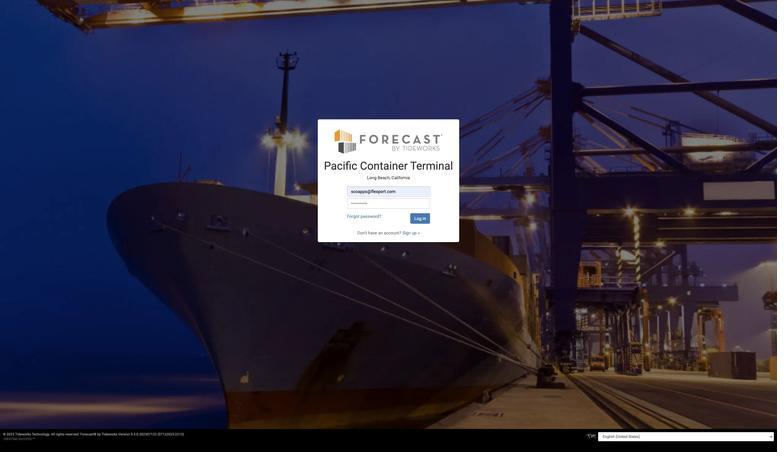 Task type: describe. For each thing, give the bounding box(es) containing it.
account?
[[384, 231, 401, 236]]

2213)
[[175, 433, 184, 437]]

© 2023 tideworks technology. all rights reserved. forecast® by tideworks version 9.5.0.202307122 (07122023-2213) creating success ℠
[[3, 433, 184, 441]]

pacific
[[324, 160, 357, 173]]

reserved.
[[65, 433, 79, 437]]

creating
[[3, 438, 18, 441]]

©
[[3, 433, 6, 437]]

success
[[18, 438, 32, 441]]

by
[[97, 433, 101, 437]]

technology.
[[32, 433, 50, 437]]

forgot password? link
[[347, 214, 381, 219]]

Password password field
[[347, 199, 430, 209]]

2 tideworks from the left
[[102, 433, 117, 437]]

don't have an account? sign up »
[[357, 231, 420, 236]]

9.5.0.202307122
[[131, 433, 157, 437]]

don't
[[357, 231, 367, 236]]

password?
[[361, 214, 381, 219]]



Task type: locate. For each thing, give the bounding box(es) containing it.
»
[[418, 231, 420, 236]]

beach,
[[378, 175, 390, 180]]

tideworks up success
[[15, 433, 31, 437]]

log in button
[[410, 214, 430, 224]]

sign up » link
[[402, 231, 420, 236]]

0 horizontal spatial tideworks
[[15, 433, 31, 437]]

long
[[367, 175, 377, 180]]

terminal
[[410, 160, 453, 173]]

1 horizontal spatial tideworks
[[102, 433, 117, 437]]

an
[[378, 231, 383, 236]]

rights
[[56, 433, 65, 437]]

log
[[414, 216, 422, 221]]

pacific container terminal long beach, california
[[324, 160, 453, 180]]

california
[[392, 175, 410, 180]]

in
[[423, 216, 426, 221]]

sign
[[402, 231, 411, 236]]

tideworks
[[15, 433, 31, 437], [102, 433, 117, 437]]

have
[[368, 231, 377, 236]]

℠
[[32, 438, 35, 441]]

all
[[51, 433, 55, 437]]

forgot
[[347, 214, 359, 219]]

2023
[[7, 433, 14, 437]]

1 tideworks from the left
[[15, 433, 31, 437]]

Email or username text field
[[347, 187, 430, 197]]

version
[[118, 433, 130, 437]]

container
[[360, 160, 408, 173]]

tideworks right by
[[102, 433, 117, 437]]

(07122023-
[[157, 433, 175, 437]]

forgot password? log in
[[347, 214, 426, 221]]

up
[[412, 231, 417, 236]]

forecast® by tideworks image
[[335, 129, 442, 154]]

forecast®
[[80, 433, 96, 437]]



